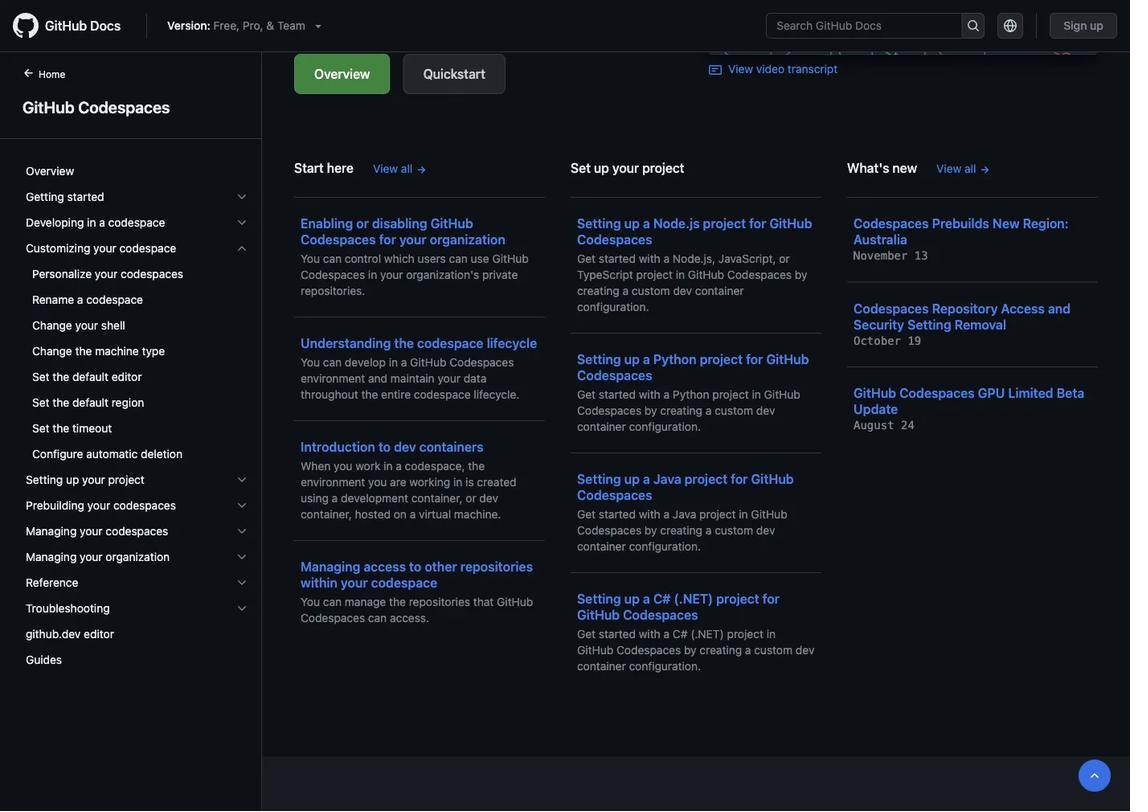 Task type: vqa. For each thing, say whether or not it's contained in the screenshot.


Task type: describe. For each thing, give the bounding box(es) containing it.
19
[[908, 334, 922, 347]]

managing your organization button
[[19, 544, 255, 570]]

is
[[466, 476, 474, 489]]

by inside setting up a c# (.net) project for github codespaces get started with a c# (.net) project in github codespaces by creating a custom dev container configuration.
[[684, 644, 697, 657]]

set for set the timeout
[[32, 422, 49, 435]]

transcript
[[788, 62, 838, 75]]

customizing your codespace button
[[19, 236, 255, 261]]

a inside 'dropdown button'
[[99, 216, 105, 229]]

overview inside the github codespaces element
[[26, 164, 74, 178]]

0 vertical spatial overview
[[314, 66, 370, 82]]

codespaces inside managing access to other repositories within your codespace you can manage the repositories that github codespaces can access.
[[301, 611, 365, 625]]

up for setting up a node.js project for github codespaces get started with a node.js, javascript, or typescript project in github codespaces by creating a custom dev container configuration.
[[624, 216, 640, 231]]

here
[[327, 160, 354, 176]]

for for node.js
[[749, 216, 767, 231]]

github inside github codespaces "link"
[[23, 97, 75, 116]]

started for setting up a node.js project for github codespaces
[[599, 252, 636, 265]]

sc 9kayk9 0 image for getting started
[[236, 191, 248, 203]]

the inside introduction to dev containers when you work in a codespace, the environment you are working in is created using a development container, or dev container, hosted on a virtual machine.
[[468, 459, 485, 473]]

codespace inside managing access to other repositories within your codespace you can manage the repositories that github codespaces can access.
[[371, 575, 438, 591]]

with for python
[[639, 388, 661, 401]]

personalize your codespaces
[[32, 267, 183, 281]]

managing for to
[[301, 559, 361, 574]]

limited
[[1009, 386, 1054, 401]]

users
[[418, 252, 446, 265]]

for inside setting up a c# (.net) project for github codespaces get started with a c# (.net) project in github codespaces by creating a custom dev container configuration.
[[763, 591, 780, 607]]

1 vertical spatial python
[[673, 388, 710, 401]]

developing
[[26, 216, 84, 229]]

troubleshooting button
[[19, 596, 255, 621]]

you for enabling or disabling github codespaces for your organization
[[301, 252, 320, 265]]

the up set the timeout
[[53, 396, 69, 409]]

Search GitHub Docs search field
[[767, 14, 962, 38]]

setting for setting up a c# (.net) project for github codespaces
[[577, 591, 621, 607]]

prebuilding
[[26, 499, 84, 512]]

overview link inside the github codespaces element
[[19, 158, 255, 184]]

personalize your codespaces link
[[19, 261, 255, 287]]

0 vertical spatial (.net)
[[674, 591, 713, 607]]

the up configure
[[53, 422, 69, 435]]

0 vertical spatial repositories
[[460, 559, 533, 574]]

configure automatic deletion link
[[19, 441, 255, 467]]

for for github
[[379, 232, 396, 247]]

guides link
[[19, 647, 255, 673]]

team
[[277, 19, 305, 32]]

github.dev
[[26, 628, 81, 641]]

in inside setting up a node.js project for github codespaces get started with a node.js, javascript, or typescript project in github codespaces by creating a custom dev container configuration.
[[676, 268, 685, 281]]

github codespaces element
[[0, 65, 262, 810]]

up for set up your project
[[594, 160, 609, 176]]

in inside understanding the codespace lifecycle you can develop in a github codespaces environment and maintain your data throughout the entire codespace lifecycle.
[[389, 356, 398, 369]]

your inside "dropdown button"
[[80, 525, 103, 538]]

containers
[[419, 439, 484, 455]]

managing your codespaces button
[[19, 519, 255, 544]]

home link
[[16, 67, 91, 83]]

started for setting up a python project for github codespaces
[[599, 388, 636, 401]]

virtual
[[419, 508, 451, 521]]

pro,
[[243, 19, 263, 32]]

view all link for start here
[[373, 160, 427, 177]]

editor inside customizing your codespace 'element'
[[112, 370, 142, 384]]

1 vertical spatial you
[[368, 476, 387, 489]]

what's
[[847, 160, 890, 176]]

view for codespaces prebuilds new region: australia
[[937, 162, 962, 175]]

environment for introduction
[[301, 476, 365, 489]]

setting up a java project for github codespaces get started with a java project in github codespaces by creating a custom dev container configuration.
[[577, 472, 794, 553]]

your inside dropdown button
[[93, 242, 116, 255]]

typescript
[[577, 268, 633, 281]]

view video transcript link
[[709, 62, 838, 76]]

link image
[[709, 64, 722, 76]]

get inside setting up a c# (.net) project for github codespaces get started with a c# (.net) project in github codespaces by creating a custom dev container configuration.
[[577, 628, 596, 641]]

repository
[[932, 301, 998, 316]]

creating inside setting up a c# (.net) project for github codespaces get started with a c# (.net) project in github codespaces by creating a custom dev container configuration.
[[700, 644, 742, 657]]

change for change your shell
[[32, 319, 72, 332]]

timeout
[[72, 422, 112, 435]]

using
[[301, 492, 329, 505]]

custom inside the setting up a python project for github codespaces get started with a python project in github codespaces by creating a custom dev container configuration.
[[715, 404, 753, 417]]

created
[[477, 476, 517, 489]]

up for setting up a python project for github codespaces get started with a python project in github codespaces by creating a custom dev container configuration.
[[624, 352, 640, 367]]

default for editor
[[72, 370, 108, 384]]

organization inside dropdown button
[[106, 550, 170, 564]]

by inside setting up a node.js project for github codespaces get started with a node.js, javascript, or typescript project in github codespaces by creating a custom dev container configuration.
[[795, 268, 808, 281]]

removal
[[955, 317, 1007, 332]]

the up set the default region
[[53, 370, 69, 384]]

or inside enabling or disabling github codespaces for your organization you can control which users can use github codespaces in your organization's private repositories.
[[356, 216, 369, 231]]

in inside the setting up a python project for github codespaces get started with a python project in github codespaces by creating a custom dev container configuration.
[[752, 388, 761, 401]]

codespace down maintain at the left top
[[414, 388, 471, 401]]

github.dev editor
[[26, 628, 114, 641]]

environment for understanding
[[301, 372, 365, 385]]

creating inside the setting up a python project for github codespaces get started with a python project in github codespaces by creating a custom dev container configuration.
[[660, 404, 703, 417]]

which
[[384, 252, 415, 265]]

custom inside setting up a node.js project for github codespaces get started with a node.js, javascript, or typescript project in github codespaces by creating a custom dev container configuration.
[[632, 284, 670, 297]]

sc 9kayk9 0 image for codespace
[[236, 242, 248, 255]]

reference button
[[19, 570, 255, 596]]

codespaces inside the 'codespaces prebuilds new region: australia november 13'
[[854, 216, 929, 231]]

codespaces inside understanding the codespace lifecycle you can develop in a github codespaces environment and maintain your data throughout the entire codespace lifecycle.
[[450, 356, 514, 369]]

set up your project
[[571, 160, 685, 176]]

rename
[[32, 293, 74, 306]]

codespace inside dropdown button
[[119, 242, 176, 255]]

dev inside setting up a node.js project for github codespaces get started with a node.js, javascript, or typescript project in github codespaces by creating a custom dev container configuration.
[[673, 284, 692, 297]]

set the timeout
[[32, 422, 112, 435]]

creating inside setting up a java project for github codespaces get started with a java project in github codespaces by creating a custom dev container configuration.
[[660, 524, 703, 537]]

region:
[[1023, 216, 1069, 231]]

deletion
[[141, 447, 183, 461]]

can left use
[[449, 252, 468, 265]]

0 vertical spatial container,
[[411, 492, 463, 505]]

dev inside setting up a java project for github codespaces get started with a java project in github codespaces by creating a custom dev container configuration.
[[756, 524, 775, 537]]

by inside the setting up a python project for github codespaces get started with a python project in github codespaces by creating a custom dev container configuration.
[[645, 404, 657, 417]]

hosted
[[355, 508, 391, 521]]

that
[[473, 595, 494, 609]]

other
[[425, 559, 457, 574]]

custom inside setting up a c# (.net) project for github codespaces get started with a c# (.net) project in github codespaces by creating a custom dev container configuration.
[[754, 644, 793, 657]]

reference
[[26, 576, 78, 589]]

codespaces for managing your codespaces
[[106, 525, 168, 538]]

video
[[757, 62, 785, 75]]

entire
[[381, 388, 411, 401]]

on
[[394, 508, 407, 521]]

up for setting up a c# (.net) project for github codespaces get started with a c# (.net) project in github codespaces by creating a custom dev container configuration.
[[624, 591, 640, 607]]

start here
[[294, 160, 354, 176]]

configure automatic deletion
[[32, 447, 183, 461]]

managing for organization
[[26, 550, 77, 564]]

with inside setting up a c# (.net) project for github codespaces get started with a c# (.net) project in github codespaces by creating a custom dev container configuration.
[[639, 628, 661, 641]]

private
[[482, 268, 518, 281]]

set for set the default region
[[32, 396, 49, 409]]

change the machine type link
[[19, 338, 255, 364]]

sign up
[[1064, 19, 1104, 32]]

work
[[356, 459, 381, 473]]

github codespaces
[[23, 97, 170, 116]]

codespaces for prebuilding your codespaces
[[113, 499, 176, 512]]

sc 9kayk9 0 image for developing in a codespace
[[236, 216, 248, 229]]

setting up a node.js project for github codespaces get started with a node.js, javascript, or typescript project in github codespaces by creating a custom dev container configuration.
[[577, 216, 812, 314]]

a inside 'element'
[[77, 293, 83, 306]]

getting
[[26, 190, 64, 203]]

get for setting up a java project for github codespaces
[[577, 508, 596, 521]]

started for setting up a java project for github codespaces
[[599, 508, 636, 521]]

github.dev editor link
[[19, 621, 255, 647]]

project inside dropdown button
[[108, 473, 145, 486]]

in inside setting up a c# (.net) project for github codespaces get started with a c# (.net) project in github codespaces by creating a custom dev container configuration.
[[767, 628, 776, 641]]

or inside introduction to dev containers when you work in a codespace, the environment you are working in is created using a development container, or dev container, hosted on a virtual machine.
[[466, 492, 476, 505]]

configure
[[32, 447, 83, 461]]

setting up your project button
[[19, 467, 255, 493]]

quickstart
[[423, 66, 485, 82]]

customizing your codespace element containing customizing your codespace
[[13, 236, 261, 467]]

the inside managing access to other repositories within your codespace you can manage the repositories that github codespaces can access.
[[389, 595, 406, 609]]

gpu
[[978, 386, 1005, 401]]

getting started
[[26, 190, 104, 203]]

default for region
[[72, 396, 108, 409]]

github codespaces link
[[19, 95, 242, 119]]

introduction to dev containers when you work in a codespace, the environment you are working in is created using a development container, or dev container, hosted on a virtual machine.
[[301, 439, 517, 521]]

sign up link
[[1050, 13, 1118, 39]]

lifecycle
[[487, 336, 537, 351]]

codespaces inside codespaces repository access and security setting removal october 19
[[854, 301, 929, 316]]

sc 9kayk9 0 image for codespaces
[[236, 499, 248, 512]]

codespaces inside github codespaces gpu limited beta update august 24
[[900, 386, 975, 401]]

view all link for what's new
[[937, 160, 991, 177]]

rename a codespace
[[32, 293, 143, 306]]

for for python
[[746, 352, 763, 367]]

access.
[[390, 611, 429, 625]]

prebuilds
[[932, 216, 990, 231]]

codespaces inside github codespaces "link"
[[78, 97, 170, 116]]

enabling
[[301, 216, 353, 231]]

started inside setting up a c# (.net) project for github codespaces get started with a c# (.net) project in github codespaces by creating a custom dev container configuration.
[[599, 628, 636, 641]]

container inside setting up a c# (.net) project for github codespaces get started with a c# (.net) project in github codespaces by creating a custom dev container configuration.
[[577, 660, 626, 673]]

the up maintain at the left top
[[394, 336, 414, 351]]

organization inside enabling or disabling github codespaces for your organization you can control which users can use github codespaces in your organization's private repositories.
[[430, 232, 506, 247]]

view video transcript
[[728, 62, 838, 75]]

to inside managing access to other repositories within your codespace you can manage the repositories that github codespaces can access.
[[409, 559, 422, 574]]

1 horizontal spatial c#
[[673, 628, 688, 641]]

the left the "entire"
[[361, 388, 378, 401]]

and inside understanding the codespace lifecycle you can develop in a github codespaces environment and maintain your data throughout the entire codespace lifecycle.
[[368, 372, 388, 385]]

custom inside setting up a java project for github codespaces get started with a java project in github codespaces by creating a custom dev container configuration.
[[715, 524, 753, 537]]

setting inside codespaces repository access and security setting removal october 19
[[908, 317, 952, 332]]

configuration. inside setting up a node.js project for github codespaces get started with a node.js, javascript, or typescript project in github codespaces by creating a custom dev container configuration.
[[577, 300, 649, 314]]

development
[[341, 492, 408, 505]]

access
[[364, 559, 406, 574]]

configuration. inside setting up a c# (.net) project for github codespaces get started with a c# (.net) project in github codespaces by creating a custom dev container configuration.
[[629, 660, 701, 673]]

quickstart link
[[403, 54, 506, 94]]

introduction
[[301, 439, 375, 455]]



Task type: locate. For each thing, give the bounding box(es) containing it.
managing down prebuilding
[[26, 525, 77, 538]]

1 sc 9kayk9 0 image from the top
[[236, 242, 248, 255]]

editor up region
[[112, 370, 142, 384]]

october 19 element
[[854, 334, 922, 347]]

organization down managing your codespaces "dropdown button"
[[106, 550, 170, 564]]

github docs
[[45, 18, 121, 33]]

up inside setting up a c# (.net) project for github codespaces get started with a c# (.net) project in github codespaces by creating a custom dev container configuration.
[[624, 591, 640, 607]]

and down develop
[[368, 372, 388, 385]]

change for change the machine type
[[32, 345, 72, 358]]

environment down when
[[301, 476, 365, 489]]

2 view all link from the left
[[937, 160, 991, 177]]

1 sc 9kayk9 0 image from the top
[[236, 191, 248, 203]]

github inside managing access to other repositories within your codespace you can manage the repositories that github codespaces can access.
[[497, 595, 533, 609]]

setting for setting up a node.js project for github codespaces
[[577, 216, 621, 231]]

overview up getting
[[26, 164, 74, 178]]

view all link up prebuilds
[[937, 160, 991, 177]]

when
[[301, 459, 331, 473]]

access
[[1001, 301, 1045, 316]]

get inside setting up a java project for github codespaces get started with a java project in github codespaces by creating a custom dev container configuration.
[[577, 508, 596, 521]]

data
[[464, 372, 487, 385]]

started inside dropdown button
[[67, 190, 104, 203]]

2 environment from the top
[[301, 476, 365, 489]]

2 all from the left
[[965, 162, 976, 175]]

change your shell link
[[19, 313, 255, 338]]

october
[[854, 334, 901, 347]]

start
[[294, 160, 324, 176]]

1 vertical spatial and
[[368, 372, 388, 385]]

view for enabling or disabling github codespaces for your organization
[[373, 162, 398, 175]]

0 horizontal spatial organization
[[106, 550, 170, 564]]

1 horizontal spatial view all
[[937, 162, 976, 175]]

search image
[[967, 19, 980, 32]]

get for setting up a node.js project for github codespaces
[[577, 252, 596, 265]]

0 horizontal spatial overview
[[26, 164, 74, 178]]

select language: current language is english image
[[1004, 19, 1017, 32]]

up inside 'link'
[[1090, 19, 1104, 32]]

0 horizontal spatial c#
[[653, 591, 671, 607]]

for for java
[[731, 472, 748, 487]]

custom
[[632, 284, 670, 297], [715, 404, 753, 417], [715, 524, 753, 537], [754, 644, 793, 657]]

throughout
[[301, 388, 358, 401]]

region
[[112, 396, 144, 409]]

august 24 element
[[854, 419, 915, 432]]

for inside the setting up a python project for github codespaces get started with a python project in github codespaces by creating a custom dev container configuration.
[[746, 352, 763, 367]]

4 get from the top
[[577, 628, 596, 641]]

editor
[[112, 370, 142, 384], [84, 628, 114, 641]]

None search field
[[766, 13, 985, 39]]

and inside codespaces repository access and security setting removal october 19
[[1048, 301, 1071, 316]]

managing inside "dropdown button"
[[26, 525, 77, 538]]

setting for setting up a python project for github codespaces
[[577, 352, 621, 367]]

1 customizing your codespace element from the top
[[13, 236, 261, 467]]

view right here
[[373, 162, 398, 175]]

sc 9kayk9 0 image inside troubleshooting dropdown button
[[236, 602, 248, 615]]

view all link
[[373, 160, 427, 177], [937, 160, 991, 177]]

by inside setting up a java project for github codespaces get started with a java project in github codespaces by creating a custom dev container configuration.
[[645, 524, 657, 537]]

1 horizontal spatial all
[[965, 162, 976, 175]]

repositories.
[[301, 284, 365, 297]]

sc 9kayk9 0 image for setting up your project
[[236, 474, 248, 486]]

c#
[[653, 591, 671, 607], [673, 628, 688, 641]]

2 horizontal spatial view
[[937, 162, 962, 175]]

you for managing access to other repositories within your codespace
[[301, 595, 320, 609]]

you up "throughout"
[[301, 356, 320, 369]]

up for sign up
[[1090, 19, 1104, 32]]

personalize
[[32, 267, 92, 281]]

1 environment from the top
[[301, 372, 365, 385]]

type
[[142, 345, 165, 358]]

codespaces inside dropdown button
[[113, 499, 176, 512]]

0 horizontal spatial and
[[368, 372, 388, 385]]

your
[[613, 160, 639, 176], [400, 232, 427, 247], [93, 242, 116, 255], [95, 267, 118, 281], [380, 268, 403, 281], [75, 319, 98, 332], [438, 372, 461, 385], [82, 473, 105, 486], [87, 499, 110, 512], [80, 525, 103, 538], [80, 550, 103, 564], [341, 575, 368, 591]]

you inside understanding the codespace lifecycle you can develop in a github codespaces environment and maintain your data throughout the entire codespace lifecycle.
[[301, 356, 320, 369]]

sc 9kayk9 0 image inside managing your organization dropdown button
[[236, 551, 248, 564]]

codespaces inside customizing your codespace 'element'
[[121, 267, 183, 281]]

tooltip
[[1079, 760, 1111, 792]]

docs
[[90, 18, 121, 33]]

sc 9kayk9 0 image
[[236, 242, 248, 255], [236, 499, 248, 512], [236, 551, 248, 564], [236, 602, 248, 615]]

started inside setting up a node.js project for github codespaces get started with a node.js, javascript, or typescript project in github codespaces by creating a custom dev container configuration.
[[599, 252, 636, 265]]

1 vertical spatial c#
[[673, 628, 688, 641]]

view all for what's new
[[937, 162, 976, 175]]

change down change your shell
[[32, 345, 72, 358]]

are
[[390, 476, 406, 489]]

setting inside setting up a java project for github codespaces get started with a java project in github codespaces by creating a custom dev container configuration.
[[577, 472, 621, 487]]

prebuilding your codespaces button
[[19, 493, 255, 519]]

1 vertical spatial default
[[72, 396, 108, 409]]

up inside dropdown button
[[66, 473, 79, 486]]

dev inside setting up a c# (.net) project for github codespaces get started with a c# (.net) project in github codespaces by creating a custom dev container configuration.
[[796, 644, 815, 657]]

dev inside the setting up a python project for github codespaces get started with a python project in github codespaces by creating a custom dev container configuration.
[[756, 404, 775, 417]]

1 all from the left
[[401, 162, 413, 175]]

project
[[642, 160, 685, 176], [703, 216, 746, 231], [636, 268, 673, 281], [700, 352, 743, 367], [713, 388, 749, 401], [685, 472, 728, 487], [108, 473, 145, 486], [700, 508, 736, 521], [717, 591, 760, 607], [727, 628, 764, 641]]

24
[[901, 419, 915, 432]]

your inside managing access to other repositories within your codespace you can manage the repositories that github codespaces can access.
[[341, 575, 368, 591]]

0 vertical spatial you
[[334, 459, 353, 473]]

1 vertical spatial you
[[301, 356, 320, 369]]

1 vertical spatial (.net)
[[691, 628, 724, 641]]

view right link image
[[728, 62, 753, 75]]

view all right new
[[937, 162, 976, 175]]

0 vertical spatial java
[[653, 472, 682, 487]]

1 vertical spatial overview
[[26, 164, 74, 178]]

view right new
[[937, 162, 962, 175]]

up inside setting up a java project for github codespaces get started with a java project in github codespaces by creating a custom dev container configuration.
[[624, 472, 640, 487]]

2 horizontal spatial or
[[779, 252, 790, 265]]

1 vertical spatial organization
[[106, 550, 170, 564]]

november
[[854, 249, 908, 263]]

understanding
[[301, 336, 391, 351]]

organization's
[[406, 268, 479, 281]]

javascript,
[[719, 252, 776, 265]]

1 with from the top
[[639, 252, 661, 265]]

13
[[915, 249, 928, 263]]

1 vertical spatial overview link
[[19, 158, 255, 184]]

set the default editor link
[[19, 364, 255, 390]]

can inside understanding the codespace lifecycle you can develop in a github codespaces environment and maintain your data throughout the entire codespace lifecycle.
[[323, 356, 342, 369]]

1 vertical spatial codespaces
[[113, 499, 176, 512]]

setting inside dropdown button
[[26, 473, 63, 486]]

configuration. inside the setting up a python project for github codespaces get started with a python project in github codespaces by creating a custom dev container configuration.
[[629, 420, 701, 433]]

1 horizontal spatial you
[[368, 476, 387, 489]]

0 horizontal spatial view all
[[373, 162, 413, 175]]

1 horizontal spatial overview link
[[294, 54, 390, 94]]

sc 9kayk9 0 image inside prebuilding your codespaces dropdown button
[[236, 499, 248, 512]]

with for node.js
[[639, 252, 661, 265]]

sc 9kayk9 0 image
[[236, 191, 248, 203], [236, 216, 248, 229], [236, 474, 248, 486], [236, 525, 248, 538], [236, 576, 248, 589]]

managing up within
[[301, 559, 361, 574]]

started
[[67, 190, 104, 203], [599, 252, 636, 265], [599, 388, 636, 401], [599, 508, 636, 521], [599, 628, 636, 641]]

1 vertical spatial environment
[[301, 476, 365, 489]]

github codespaces gpu limited beta update august 24
[[854, 386, 1085, 432]]

understanding the codespace lifecycle you can develop in a github codespaces environment and maintain your data throughout the entire codespace lifecycle.
[[301, 336, 537, 401]]

view all for start here
[[373, 162, 413, 175]]

version:
[[167, 19, 211, 32]]

1 vertical spatial java
[[673, 508, 697, 521]]

setting for setting up a java project for github codespaces
[[577, 472, 621, 487]]

repositories up that
[[460, 559, 533, 574]]

1 vertical spatial container,
[[301, 508, 352, 521]]

australia
[[854, 232, 908, 247]]

github inside github docs 'link'
[[45, 18, 87, 33]]

sc 9kayk9 0 image for reference
[[236, 576, 248, 589]]

can left control
[[323, 252, 342, 265]]

up inside the setting up a python project for github codespaces get started with a python project in github codespaces by creating a custom dev container configuration.
[[624, 352, 640, 367]]

1 you from the top
[[301, 252, 320, 265]]

codespace down access
[[371, 575, 438, 591]]

in inside enabling or disabling github codespaces for your organization you can control which users can use github codespaces in your organization's private repositories.
[[368, 268, 377, 281]]

august
[[854, 419, 895, 432]]

codespaces down prebuilding your codespaces dropdown button
[[106, 525, 168, 538]]

default up set the default region
[[72, 370, 108, 384]]

with inside the setting up a python project for github codespaces get started with a python project in github codespaces by creating a custom dev container configuration.
[[639, 388, 661, 401]]

1 get from the top
[[577, 252, 596, 265]]

2 vertical spatial or
[[466, 492, 476, 505]]

codespace down developing in a codespace 'dropdown button'
[[119, 242, 176, 255]]

0 vertical spatial overview link
[[294, 54, 390, 94]]

customizing your codespace element
[[13, 236, 261, 467], [13, 261, 261, 467]]

change the machine type
[[32, 345, 165, 358]]

2 you from the top
[[301, 356, 320, 369]]

4 sc 9kayk9 0 image from the top
[[236, 525, 248, 538]]

2 customizing your codespace element from the top
[[13, 261, 261, 467]]

container,
[[411, 492, 463, 505], [301, 508, 352, 521]]

0 horizontal spatial to
[[379, 439, 391, 455]]

0 vertical spatial python
[[653, 352, 697, 367]]

all for new
[[965, 162, 976, 175]]

set for set up your project
[[571, 160, 591, 176]]

5 sc 9kayk9 0 image from the top
[[236, 576, 248, 589]]

environment inside understanding the codespace lifecycle you can develop in a github codespaces environment and maintain your data throughout the entire codespace lifecycle.
[[301, 372, 365, 385]]

0 vertical spatial environment
[[301, 372, 365, 385]]

or right javascript,
[[779, 252, 790, 265]]

sc 9kayk9 0 image for managing your codespaces
[[236, 525, 248, 538]]

1 vertical spatial change
[[32, 345, 72, 358]]

developing in a codespace
[[26, 216, 165, 229]]

4 with from the top
[[639, 628, 661, 641]]

repositories up "access."
[[409, 595, 470, 609]]

1 vertical spatial to
[[409, 559, 422, 574]]

2 change from the top
[[32, 345, 72, 358]]

1 horizontal spatial overview
[[314, 66, 370, 82]]

managing
[[26, 525, 77, 538], [26, 550, 77, 564], [301, 559, 361, 574]]

github inside understanding the codespace lifecycle you can develop in a github codespaces environment and maintain your data throughout the entire codespace lifecycle.
[[410, 356, 447, 369]]

the
[[394, 336, 414, 351], [75, 345, 92, 358], [53, 370, 69, 384], [361, 388, 378, 401], [53, 396, 69, 409], [53, 422, 69, 435], [468, 459, 485, 473], [389, 595, 406, 609]]

0 vertical spatial default
[[72, 370, 108, 384]]

&
[[266, 19, 274, 32]]

1 horizontal spatial view
[[728, 62, 753, 75]]

organization up use
[[430, 232, 506, 247]]

managing inside managing access to other repositories within your codespace you can manage the repositories that github codespaces can access.
[[301, 559, 361, 574]]

github inside github codespaces gpu limited beta update august 24
[[854, 386, 897, 401]]

can down manage
[[368, 611, 387, 625]]

2 with from the top
[[639, 388, 661, 401]]

github
[[45, 18, 87, 33], [23, 97, 75, 116], [431, 216, 473, 231], [770, 216, 812, 231], [492, 252, 529, 265], [688, 268, 725, 281], [767, 352, 809, 367], [410, 356, 447, 369], [854, 386, 897, 401], [764, 388, 801, 401], [751, 472, 794, 487], [751, 508, 788, 521], [497, 595, 533, 609], [577, 607, 620, 623], [577, 644, 614, 657]]

default
[[72, 370, 108, 384], [72, 396, 108, 409]]

overview down triangle down icon
[[314, 66, 370, 82]]

1 view all link from the left
[[373, 160, 427, 177]]

0 vertical spatial to
[[379, 439, 391, 455]]

with inside setting up a java project for github codespaces get started with a java project in github codespaces by creating a custom dev container configuration.
[[639, 508, 661, 521]]

2 sc 9kayk9 0 image from the top
[[236, 216, 248, 229]]

with for java
[[639, 508, 661, 521]]

can
[[323, 252, 342, 265], [449, 252, 468, 265], [323, 356, 342, 369], [323, 595, 342, 609], [368, 611, 387, 625]]

codespace up shell
[[86, 293, 143, 306]]

0 vertical spatial you
[[301, 252, 320, 265]]

new
[[893, 160, 917, 176]]

up for setting up your project
[[66, 473, 79, 486]]

2 default from the top
[[72, 396, 108, 409]]

0 vertical spatial organization
[[430, 232, 506, 247]]

the up "access."
[[389, 595, 406, 609]]

1 horizontal spatial container,
[[411, 492, 463, 505]]

a inside understanding the codespace lifecycle you can develop in a github codespaces environment and maintain your data throughout the entire codespace lifecycle.
[[401, 356, 407, 369]]

in inside setting up a java project for github codespaces get started with a java project in github codespaces by creating a custom dev container configuration.
[[739, 508, 748, 521]]

to up work
[[379, 439, 391, 455]]

sc 9kayk9 0 image inside managing your codespaces "dropdown button"
[[236, 525, 248, 538]]

codespace,
[[405, 459, 465, 473]]

or down is
[[466, 492, 476, 505]]

default up timeout
[[72, 396, 108, 409]]

0 vertical spatial or
[[356, 216, 369, 231]]

sc 9kayk9 0 image inside developing in a codespace 'dropdown button'
[[236, 216, 248, 229]]

1 horizontal spatial or
[[466, 492, 476, 505]]

managing your codespaces
[[26, 525, 168, 538]]

organization
[[430, 232, 506, 247], [106, 550, 170, 564]]

1 default from the top
[[72, 370, 108, 384]]

0 horizontal spatial you
[[334, 459, 353, 473]]

to inside introduction to dev containers when you work in a codespace, the environment you are working in is created using a development container, or dev container, hosted on a virtual machine.
[[379, 439, 391, 455]]

2 get from the top
[[577, 388, 596, 401]]

sc 9kayk9 0 image inside reference dropdown button
[[236, 576, 248, 589]]

codespaces inside "dropdown button"
[[106, 525, 168, 538]]

set for set the default editor
[[32, 370, 49, 384]]

2 vertical spatial you
[[301, 595, 320, 609]]

sc 9kayk9 0 image inside 'getting started' dropdown button
[[236, 191, 248, 203]]

3 sc 9kayk9 0 image from the top
[[236, 474, 248, 486]]

managing up reference
[[26, 550, 77, 564]]

node.js,
[[673, 252, 716, 265]]

to left the other
[[409, 559, 422, 574]]

creating
[[577, 284, 620, 297], [660, 404, 703, 417], [660, 524, 703, 537], [700, 644, 742, 657]]

disabling
[[372, 216, 427, 231]]

view all
[[373, 162, 413, 175], [937, 162, 976, 175]]

change your shell
[[32, 319, 125, 332]]

started inside the setting up a python project for github codespaces get started with a python project in github codespaces by creating a custom dev container configuration.
[[599, 388, 636, 401]]

enabling or disabling github codespaces for your organization you can control which users can use github codespaces in your organization's private repositories.
[[301, 216, 529, 297]]

container inside setting up a node.js project for github codespaces get started with a node.js, javascript, or typescript project in github codespaces by creating a custom dev container configuration.
[[695, 284, 744, 297]]

3 sc 9kayk9 0 image from the top
[[236, 551, 248, 564]]

1 change from the top
[[32, 319, 72, 332]]

1 horizontal spatial organization
[[430, 232, 506, 247]]

for inside setting up a node.js project for github codespaces get started with a node.js, javascript, or typescript project in github codespaces by creating a custom dev container configuration.
[[749, 216, 767, 231]]

set the default region link
[[19, 390, 255, 416]]

node.js
[[653, 216, 700, 231]]

all for disabling
[[401, 162, 413, 175]]

all up disabling
[[401, 162, 413, 175]]

environment inside introduction to dev containers when you work in a codespace, the environment you are working in is created using a development container, or dev container, hosted on a virtual machine.
[[301, 476, 365, 489]]

1 horizontal spatial and
[[1048, 301, 1071, 316]]

and right access on the top right of page
[[1048, 301, 1071, 316]]

you down introduction at the bottom
[[334, 459, 353, 473]]

for inside setting up a java project for github codespaces get started with a java project in github codespaces by creating a custom dev container configuration.
[[731, 472, 748, 487]]

triangle down image
[[312, 19, 325, 32]]

0 vertical spatial c#
[[653, 591, 671, 607]]

container, down using in the left of the page
[[301, 508, 352, 521]]

0 vertical spatial change
[[32, 319, 72, 332]]

november 13 element
[[854, 249, 928, 263]]

container inside setting up a java project for github codespaces get started with a java project in github codespaces by creating a custom dev container configuration.
[[577, 540, 626, 553]]

managing access to other repositories within your codespace you can manage the repositories that github codespaces can access.
[[301, 559, 533, 625]]

container
[[695, 284, 744, 297], [577, 420, 626, 433], [577, 540, 626, 553], [577, 660, 626, 673]]

can down understanding
[[323, 356, 342, 369]]

1 view all from the left
[[373, 162, 413, 175]]

0 horizontal spatial all
[[401, 162, 413, 175]]

managing for codespaces
[[26, 525, 77, 538]]

1 vertical spatial or
[[779, 252, 790, 265]]

0 vertical spatial editor
[[112, 370, 142, 384]]

codespace up data
[[417, 336, 484, 351]]

setting up a c# (.net) project for github codespaces get started with a c# (.net) project in github codespaces by creating a custom dev container configuration.
[[577, 591, 815, 673]]

in inside 'dropdown button'
[[87, 216, 96, 229]]

1 vertical spatial repositories
[[409, 595, 470, 609]]

3 with from the top
[[639, 508, 661, 521]]

codespaces down customizing your codespace dropdown button
[[121, 267, 183, 281]]

0 horizontal spatial or
[[356, 216, 369, 231]]

configuration. inside setting up a java project for github codespaces get started with a java project in github codespaces by creating a custom dev container configuration.
[[629, 540, 701, 553]]

0 vertical spatial codespaces
[[121, 267, 183, 281]]

sc 9kayk9 0 image for organization
[[236, 551, 248, 564]]

managing your organization
[[26, 550, 170, 564]]

by
[[795, 268, 808, 281], [645, 404, 657, 417], [645, 524, 657, 537], [684, 644, 697, 657]]

you inside managing access to other repositories within your codespace you can manage the repositories that github codespaces can access.
[[301, 595, 320, 609]]

what's new
[[847, 160, 917, 176]]

3 get from the top
[[577, 508, 596, 521]]

can down within
[[323, 595, 342, 609]]

1 horizontal spatial to
[[409, 559, 422, 574]]

0 horizontal spatial view all link
[[373, 160, 427, 177]]

or up control
[[356, 216, 369, 231]]

4 sc 9kayk9 0 image from the top
[[236, 602, 248, 615]]

a
[[99, 216, 105, 229], [643, 216, 650, 231], [664, 252, 670, 265], [623, 284, 629, 297], [77, 293, 83, 306], [643, 352, 650, 367], [401, 356, 407, 369], [664, 388, 670, 401], [706, 404, 712, 417], [396, 459, 402, 473], [643, 472, 650, 487], [332, 492, 338, 505], [410, 508, 416, 521], [664, 508, 670, 521], [706, 524, 712, 537], [643, 591, 650, 607], [664, 628, 670, 641], [745, 644, 751, 657]]

codespace down 'getting started' dropdown button at the top left of the page
[[108, 216, 165, 229]]

2 vertical spatial codespaces
[[106, 525, 168, 538]]

view all link up disabling
[[373, 160, 427, 177]]

you down enabling
[[301, 252, 320, 265]]

customizing your codespace element containing personalize your codespaces
[[13, 261, 261, 467]]

0 horizontal spatial container,
[[301, 508, 352, 521]]

codespace inside 'dropdown button'
[[108, 216, 165, 229]]

2 view all from the left
[[937, 162, 976, 175]]

free,
[[214, 19, 240, 32]]

sc 9kayk9 0 image inside the setting up your project dropdown button
[[236, 474, 248, 486]]

get inside the setting up a python project for github codespaces get started with a python project in github codespaces by creating a custom dev container configuration.
[[577, 388, 596, 401]]

rename a codespace link
[[19, 287, 255, 313]]

machine
[[95, 345, 139, 358]]

get inside setting up a node.js project for github codespaces get started with a node.js, javascript, or typescript project in github codespaces by creating a custom dev container configuration.
[[577, 252, 596, 265]]

codespace
[[108, 216, 165, 229], [119, 242, 176, 255], [86, 293, 143, 306], [417, 336, 484, 351], [414, 388, 471, 401], [371, 575, 438, 591]]

container inside the setting up a python project for github codespaces get started with a python project in github codespaces by creating a custom dev container configuration.
[[577, 420, 626, 433]]

or
[[356, 216, 369, 231], [779, 252, 790, 265], [466, 492, 476, 505]]

up inside setting up a node.js project for github codespaces get started with a node.js, javascript, or typescript project in github codespaces by creating a custom dev container configuration.
[[624, 216, 640, 231]]

editor down troubleshooting
[[84, 628, 114, 641]]

overview link down triangle down icon
[[294, 54, 390, 94]]

setting inside setting up a node.js project for github codespaces get started with a node.js, javascript, or typescript project in github codespaces by creating a custom dev container configuration.
[[577, 216, 621, 231]]

the up is
[[468, 459, 485, 473]]

up for setting up a java project for github codespaces get started with a java project in github codespaces by creating a custom dev container configuration.
[[624, 472, 640, 487]]

3 you from the top
[[301, 595, 320, 609]]

you up development
[[368, 476, 387, 489]]

version: free, pro, & team
[[167, 19, 305, 32]]

or inside setting up a node.js project for github codespaces get started with a node.js, javascript, or typescript project in github codespaces by creating a custom dev container configuration.
[[779, 252, 790, 265]]

get for setting up a python project for github codespaces
[[577, 388, 596, 401]]

creating inside setting up a node.js project for github codespaces get started with a node.js, javascript, or typescript project in github codespaces by creating a custom dev container configuration.
[[577, 284, 620, 297]]

you down within
[[301, 595, 320, 609]]

you inside enabling or disabling github codespaces for your organization you can control which users can use github codespaces in your organization's private repositories.
[[301, 252, 320, 265]]

github docs link
[[13, 13, 134, 39]]

overview link up developing in a codespace 'dropdown button'
[[19, 158, 255, 184]]

environment up "throughout"
[[301, 372, 365, 385]]

setting up your project
[[26, 473, 145, 486]]

view all right here
[[373, 162, 413, 175]]

set the default region
[[32, 396, 144, 409]]

view
[[728, 62, 753, 75], [373, 162, 398, 175], [937, 162, 962, 175]]

codespaces down the setting up your project dropdown button
[[113, 499, 176, 512]]

change down rename at the left top
[[32, 319, 72, 332]]

0 vertical spatial and
[[1048, 301, 1071, 316]]

your inside understanding the codespace lifecycle you can develop in a github codespaces environment and maintain your data throughout the entire codespace lifecycle.
[[438, 372, 461, 385]]

1 vertical spatial editor
[[84, 628, 114, 641]]

scroll to top image
[[1089, 769, 1101, 782]]

repositories
[[460, 559, 533, 574], [409, 595, 470, 609]]

all up prebuilds
[[965, 162, 976, 175]]

0 horizontal spatial view
[[373, 162, 398, 175]]

container, up the virtual
[[411, 492, 463, 505]]

you
[[334, 459, 353, 473], [368, 476, 387, 489]]

codespaces for personalize your codespaces
[[121, 267, 183, 281]]

manage
[[345, 595, 386, 609]]

1 horizontal spatial view all link
[[937, 160, 991, 177]]

0 horizontal spatial overview link
[[19, 158, 255, 184]]

customizing
[[26, 242, 90, 255]]

the up set the default editor
[[75, 345, 92, 358]]

2 sc 9kayk9 0 image from the top
[[236, 499, 248, 512]]



